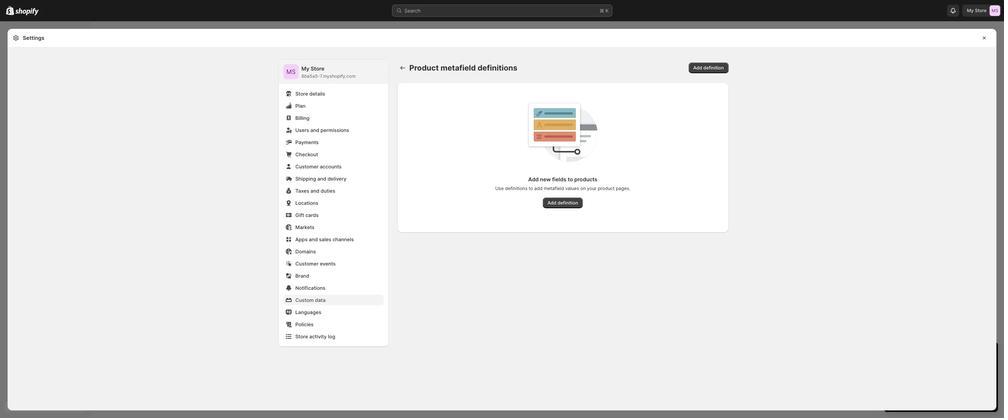 Task type: locate. For each thing, give the bounding box(es) containing it.
definition
[[704, 65, 724, 71], [558, 200, 578, 206]]

0 vertical spatial add definition link
[[689, 63, 729, 73]]

2 vertical spatial add
[[548, 200, 557, 206]]

0 vertical spatial customer
[[296, 164, 319, 170]]

8ba5a5-
[[302, 73, 320, 79]]

taxes
[[296, 188, 309, 194]]

checkout link
[[283, 149, 384, 160]]

0 horizontal spatial add definition link
[[543, 198, 583, 209]]

my up 8ba5a5-
[[302, 65, 309, 72]]

customer
[[296, 164, 319, 170], [296, 261, 319, 267]]

1 horizontal spatial to
[[568, 176, 573, 183]]

and
[[311, 127, 319, 133], [318, 176, 326, 182], [311, 188, 319, 194], [309, 237, 318, 243]]

1 vertical spatial customer
[[296, 261, 319, 267]]

on
[[581, 186, 586, 192]]

1 vertical spatial add
[[528, 176, 539, 183]]

and right taxes on the left top of page
[[311, 188, 319, 194]]

to left add
[[529, 186, 533, 192]]

customer events link
[[283, 259, 384, 269]]

metafield right product
[[441, 63, 476, 73]]

add definition
[[694, 65, 724, 71], [548, 200, 578, 206]]

plan
[[296, 103, 306, 109]]

definitions
[[478, 63, 518, 73], [505, 186, 528, 192]]

0 vertical spatial my
[[967, 8, 974, 13]]

gift cards
[[296, 212, 319, 219]]

store details link
[[283, 89, 384, 99]]

policies
[[296, 322, 314, 328]]

add
[[694, 65, 702, 71], [528, 176, 539, 183], [548, 200, 557, 206]]

my store 8ba5a5-7.myshopify.com
[[302, 65, 356, 79]]

to up values at the right top
[[568, 176, 573, 183]]

store activity log link
[[283, 332, 384, 342]]

my inside my store 8ba5a5-7.myshopify.com
[[302, 65, 309, 72]]

0 horizontal spatial add definition
[[548, 200, 578, 206]]

2 customer from the top
[[296, 261, 319, 267]]

0 horizontal spatial my
[[302, 65, 309, 72]]

and right apps
[[309, 237, 318, 243]]

gift cards link
[[283, 210, 384, 221]]

1 horizontal spatial metafield
[[544, 186, 564, 192]]

1 horizontal spatial my
[[967, 8, 974, 13]]

0 horizontal spatial to
[[529, 186, 533, 192]]

events
[[320, 261, 336, 267]]

to
[[568, 176, 573, 183], [529, 186, 533, 192]]

notifications
[[296, 285, 326, 292]]

1 customer from the top
[[296, 164, 319, 170]]

use
[[496, 186, 504, 192]]

apps and sales channels link
[[283, 235, 384, 245]]

customer for customer events
[[296, 261, 319, 267]]

1 vertical spatial my
[[302, 65, 309, 72]]

customer accounts link
[[283, 162, 384, 172]]

0 vertical spatial definition
[[704, 65, 724, 71]]

locations link
[[283, 198, 384, 209]]

and for duties
[[311, 188, 319, 194]]

1 vertical spatial definitions
[[505, 186, 528, 192]]

my store
[[967, 8, 987, 13]]

store left my store icon
[[975, 8, 987, 13]]

1 horizontal spatial add
[[548, 200, 557, 206]]

my
[[967, 8, 974, 13], [302, 65, 309, 72]]

0 vertical spatial to
[[568, 176, 573, 183]]

gift
[[296, 212, 304, 219]]

dialog
[[1000, 29, 1005, 411]]

store down policies
[[296, 334, 308, 340]]

store up 8ba5a5-
[[311, 65, 325, 72]]

shopify image
[[6, 6, 14, 15], [15, 8, 39, 15]]

add for bottom 'add definition' link
[[548, 200, 557, 206]]

customer accounts
[[296, 164, 342, 170]]

store
[[975, 8, 987, 13], [311, 65, 325, 72], [296, 91, 308, 97], [296, 334, 308, 340]]

and right users at left top
[[311, 127, 319, 133]]

0 vertical spatial add
[[694, 65, 702, 71]]

search
[[405, 8, 421, 14]]

languages
[[296, 310, 321, 316]]

metafield down fields
[[544, 186, 564, 192]]

add definition link
[[689, 63, 729, 73], [543, 198, 583, 209]]

products
[[575, 176, 598, 183]]

domains link
[[283, 247, 384, 257]]

0 vertical spatial add definition
[[694, 65, 724, 71]]

1 vertical spatial metafield
[[544, 186, 564, 192]]

0 horizontal spatial add
[[528, 176, 539, 183]]

1 horizontal spatial definition
[[704, 65, 724, 71]]

shipping and delivery link
[[283, 174, 384, 184]]

locations
[[296, 200, 319, 206]]

1 vertical spatial add definition
[[548, 200, 578, 206]]

log
[[328, 334, 335, 340]]

customer down checkout
[[296, 164, 319, 170]]

permissions
[[321, 127, 349, 133]]

1 vertical spatial definition
[[558, 200, 578, 206]]

add for 'add definition' link to the right
[[694, 65, 702, 71]]

1 day left in your trial element
[[884, 363, 998, 413]]

my for my store
[[967, 8, 974, 13]]

and for sales
[[309, 237, 318, 243]]

0 vertical spatial definitions
[[478, 63, 518, 73]]

shipping
[[296, 176, 316, 182]]

channels
[[333, 237, 354, 243]]

2 horizontal spatial add
[[694, 65, 702, 71]]

metafield
[[441, 63, 476, 73], [544, 186, 564, 192]]

my left my store icon
[[967, 8, 974, 13]]

0 vertical spatial metafield
[[441, 63, 476, 73]]

add
[[535, 186, 543, 192]]

notifications link
[[283, 283, 384, 294]]

store details
[[296, 91, 325, 97]]

users
[[296, 127, 309, 133]]

customer down the domains
[[296, 261, 319, 267]]

and down customer accounts
[[318, 176, 326, 182]]

accounts
[[320, 164, 342, 170]]

0 horizontal spatial metafield
[[441, 63, 476, 73]]

fields
[[552, 176, 567, 183]]

users and permissions
[[296, 127, 349, 133]]

new
[[540, 176, 551, 183]]



Task type: vqa. For each thing, say whether or not it's contained in the screenshot.
Languages
yes



Task type: describe. For each thing, give the bounding box(es) containing it.
k
[[606, 8, 609, 14]]

taxes and duties
[[296, 188, 335, 194]]

product
[[410, 63, 439, 73]]

your
[[587, 186, 597, 192]]

markets
[[296, 225, 315, 231]]

1 horizontal spatial add definition
[[694, 65, 724, 71]]

delivery
[[328, 176, 347, 182]]

payments link
[[283, 137, 384, 148]]

policies link
[[283, 320, 384, 330]]

billing
[[296, 115, 310, 121]]

customer events
[[296, 261, 336, 267]]

and for permissions
[[311, 127, 319, 133]]

settings
[[23, 35, 44, 41]]

brand
[[296, 273, 309, 279]]

1 horizontal spatial shopify image
[[15, 8, 39, 15]]

1 vertical spatial add definition link
[[543, 198, 583, 209]]

domains
[[296, 249, 316, 255]]

7.myshopify.com
[[320, 73, 356, 79]]

settings dialog
[[8, 29, 997, 411]]

cards
[[306, 212, 319, 219]]

product metafield definitions
[[410, 63, 518, 73]]

apps
[[296, 237, 308, 243]]

languages link
[[283, 307, 384, 318]]

my store image
[[283, 64, 299, 79]]

store activity log
[[296, 334, 335, 340]]

customer for customer accounts
[[296, 164, 319, 170]]

duties
[[321, 188, 335, 194]]

store inside my store 8ba5a5-7.myshopify.com
[[311, 65, 325, 72]]

add inside add new fields to products use definitions to add metafield values on your product pages.
[[528, 176, 539, 183]]

activity
[[309, 334, 327, 340]]

1 horizontal spatial add definition link
[[689, 63, 729, 73]]

definitions inside add new fields to products use definitions to add metafield values on your product pages.
[[505, 186, 528, 192]]

taxes and duties link
[[283, 186, 384, 196]]

add new fields to products use definitions to add metafield values on your product pages.
[[496, 176, 631, 192]]

users and permissions link
[[283, 125, 384, 136]]

store up plan
[[296, 91, 308, 97]]

data
[[315, 298, 326, 304]]

shop settings menu element
[[279, 60, 388, 347]]

apps and sales channels
[[296, 237, 354, 243]]

markets link
[[283, 222, 384, 233]]

metafield inside add new fields to products use definitions to add metafield values on your product pages.
[[544, 186, 564, 192]]

details
[[309, 91, 325, 97]]

my store image
[[990, 5, 1001, 16]]

custom data
[[296, 298, 326, 304]]

product pages.
[[598, 186, 631, 192]]

⌘ k
[[600, 8, 609, 14]]

⌘
[[600, 8, 604, 14]]

billing link
[[283, 113, 384, 124]]

checkout
[[296, 152, 318, 158]]

ms button
[[283, 64, 299, 79]]

0 horizontal spatial shopify image
[[6, 6, 14, 15]]

brand link
[[283, 271, 384, 282]]

and for delivery
[[318, 176, 326, 182]]

plan link
[[283, 101, 384, 111]]

custom data link
[[283, 295, 384, 306]]

payments
[[296, 139, 319, 146]]

values
[[566, 186, 579, 192]]

1 vertical spatial to
[[529, 186, 533, 192]]

shipping and delivery
[[296, 176, 347, 182]]

custom
[[296, 298, 314, 304]]

my for my store 8ba5a5-7.myshopify.com
[[302, 65, 309, 72]]

sales
[[319, 237, 331, 243]]

0 horizontal spatial definition
[[558, 200, 578, 206]]



